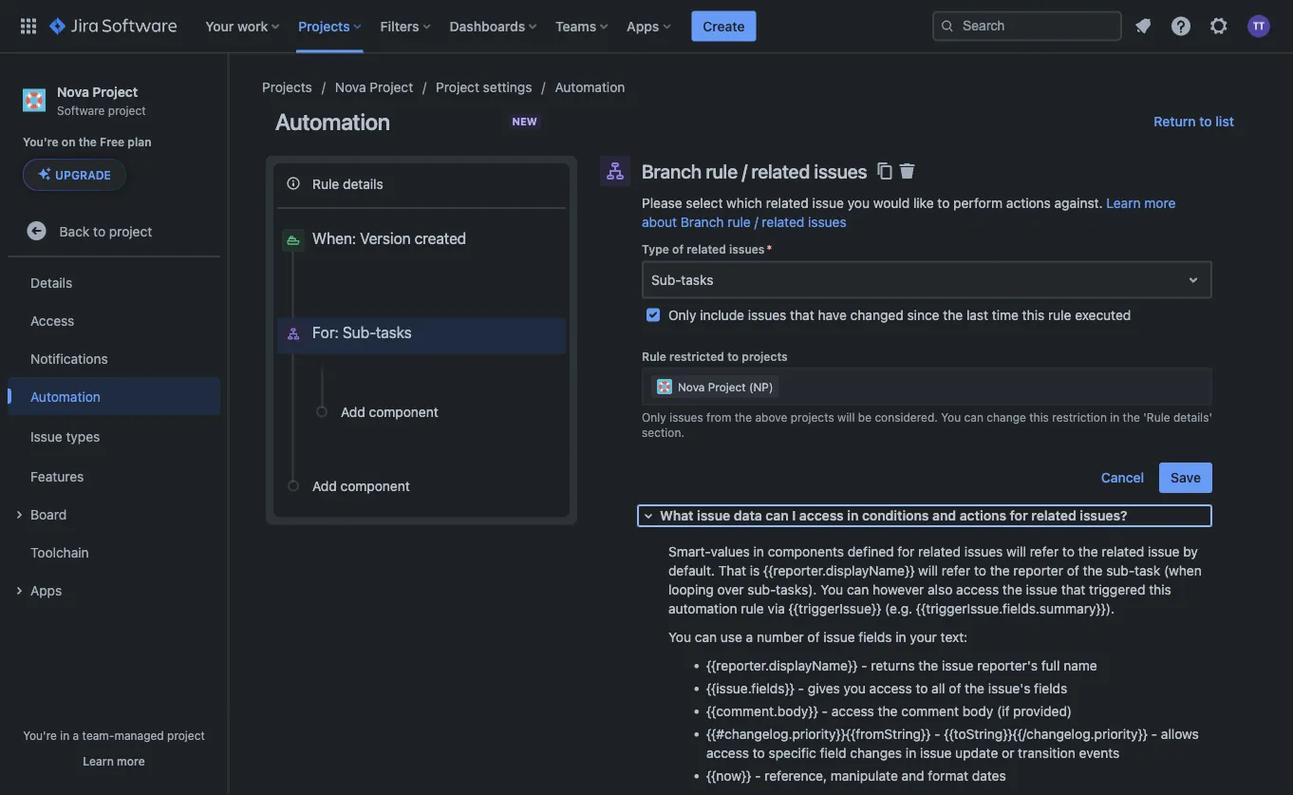 Task type: vqa. For each thing, say whether or not it's contained in the screenshot.
'No'
no



Task type: locate. For each thing, give the bounding box(es) containing it.
0 horizontal spatial apps
[[30, 582, 62, 598]]

automation down nova project link
[[275, 108, 390, 135]]

0 vertical spatial sub-
[[652, 272, 681, 287]]

that left have
[[790, 307, 815, 322]]

0 horizontal spatial and
[[902, 768, 925, 784]]

rule left via
[[741, 601, 764, 616]]

in left team-
[[60, 729, 70, 742]]

issue inside dropdown button
[[697, 508, 731, 523]]

project up software
[[92, 84, 138, 99]]

delete image
[[896, 160, 919, 182], [539, 322, 561, 345]]

related
[[752, 160, 810, 182], [766, 195, 809, 211], [762, 214, 805, 230], [687, 243, 727, 256], [1032, 508, 1077, 523], [919, 544, 961, 559], [1102, 544, 1145, 559]]

task
[[1135, 563, 1161, 578]]

0 vertical spatial automation
[[555, 79, 625, 95]]

will up also at the bottom right of page
[[919, 563, 938, 578]]

learn inside learn more about branch rule / related issues
[[1107, 195, 1141, 211]]

issues right include
[[748, 307, 787, 322]]

2 vertical spatial will
[[919, 563, 938, 578]]

for:
[[313, 323, 339, 341]]

1 horizontal spatial rule
[[642, 350, 667, 363]]

project inside 'nova project software project'
[[108, 103, 146, 117]]

0 horizontal spatial sub-
[[748, 582, 776, 597]]

filters button
[[375, 11, 438, 41]]

nova inside nova project link
[[335, 79, 366, 95]]

delete image for branch rule / related issues
[[896, 160, 919, 182]]

conditions
[[862, 508, 929, 523]]

will up reporter
[[1007, 544, 1027, 559]]

1 horizontal spatial nova
[[335, 79, 366, 95]]

in up is at the right bottom of the page
[[754, 544, 765, 559]]

be
[[859, 410, 872, 424]]

2 horizontal spatial will
[[1007, 544, 1027, 559]]

you're left team-
[[23, 729, 57, 742]]

back to project
[[59, 223, 152, 239]]

1 horizontal spatial add
[[341, 404, 365, 420]]

notifications link
[[8, 339, 220, 377]]

project inside 'back to project' link
[[109, 223, 152, 239]]

project
[[108, 103, 146, 117], [109, 223, 152, 239], [167, 729, 205, 742]]

1 vertical spatial only
[[642, 410, 667, 424]]

will left be
[[838, 410, 855, 424]]

nova inside 'nova project software project'
[[57, 84, 89, 99]]

2 vertical spatial this
[[1150, 582, 1172, 597]]

please select which related issue you would like to perform actions against.
[[642, 195, 1103, 211]]

1 vertical spatial fields
[[1035, 681, 1068, 696]]

1 vertical spatial you're
[[23, 729, 57, 742]]

1 horizontal spatial apps
[[627, 18, 660, 34]]

1 horizontal spatial learn
[[1107, 195, 1141, 211]]

upgrade
[[55, 168, 111, 182]]

1 horizontal spatial only
[[669, 307, 697, 322]]

smart-values in components defined for related issues will refer to the related issue by default.  that is {{reporter.displayname}} will refer to the reporter of the sub-task (when looping over sub-tasks). you can however also access the issue that triggered this automation rule via {{triggerissue}} (e.g. {{triggerissue.fields.summary}}).
[[669, 544, 1202, 616]]

0 horizontal spatial for
[[898, 544, 915, 559]]

you inside only issues from the above projects will be considered. you can change this restriction in the 'rule details' section.
[[942, 410, 961, 424]]

apps button
[[8, 571, 220, 609]]

{{comment.body}}
[[707, 703, 819, 719]]

only for only include issues that have changed since the last time this rule executed
[[669, 307, 697, 322]]

in right changes
[[906, 745, 917, 761]]

looping
[[669, 582, 714, 597]]

only down 'sub-tasks'
[[669, 307, 697, 322]]

of right all
[[949, 681, 962, 696]]

project right managed at the left bottom of page
[[167, 729, 205, 742]]

1 vertical spatial and
[[902, 768, 925, 784]]

1 vertical spatial that
[[1062, 582, 1086, 597]]

automation
[[669, 601, 738, 616]]

in inside dropdown button
[[848, 508, 859, 523]]

0 vertical spatial a
[[746, 629, 754, 645]]

automation link for notifications
[[8, 377, 220, 415]]

more inside learn more about branch rule / related issues
[[1145, 195, 1176, 211]]

1 vertical spatial you
[[844, 681, 866, 696]]

in inside {{reporter.displayname}} - returns the issue reporter's full name {{issue.fields}} - gives you access to all of the issue's fields {{comment.body}} - access the comment body (if provided) {{#changelog.priority}}{{fromstring}} - {{tostring}}{{/changelog.priority}} - allows access to specific field changes in issue update or transition events {{now}} - reference, manipulate and format dates
[[906, 745, 917, 761]]

issue left data
[[697, 508, 731, 523]]

0 horizontal spatial that
[[790, 307, 815, 322]]

fields down full
[[1035, 681, 1068, 696]]

(e.g.
[[885, 601, 913, 616]]

- down gives in the bottom of the page
[[822, 703, 828, 719]]

refer up also at the bottom right of page
[[942, 563, 971, 578]]

2 you're from the top
[[23, 729, 57, 742]]

your
[[910, 629, 937, 645]]

{{triggerissue}}
[[789, 601, 882, 616]]

plan
[[128, 135, 152, 148]]

and left format
[[902, 768, 925, 784]]

project up details link on the left of the page
[[109, 223, 152, 239]]

0 horizontal spatial refer
[[942, 563, 971, 578]]

automation for notifications
[[30, 388, 101, 404]]

that
[[790, 307, 815, 322], [1062, 582, 1086, 597]]

projects link
[[262, 76, 312, 99]]

can up {{triggerissue}}
[[847, 582, 869, 597]]

a left team-
[[73, 729, 79, 742]]

{{reporter.displayname}} down defined
[[764, 563, 915, 578]]

0 vertical spatial for
[[1010, 508, 1028, 523]]

learn more button
[[83, 753, 145, 768]]

2 horizontal spatial you
[[942, 410, 961, 424]]

duplicate image
[[873, 160, 896, 182]]

0 horizontal spatial fields
[[859, 629, 892, 645]]

you're
[[23, 135, 59, 148], [23, 729, 57, 742]]

nova right projects link
[[335, 79, 366, 95]]

0 vertical spatial projects
[[298, 18, 350, 34]]

will inside only issues from the above projects will be considered. you can change this restriction in the 'rule details' section.
[[838, 410, 855, 424]]

automation down notifications
[[30, 388, 101, 404]]

nova for nova project
[[335, 79, 366, 95]]

jira software image
[[49, 15, 177, 38], [49, 15, 177, 38]]

a right the use
[[746, 629, 754, 645]]

refer up reporter
[[1030, 544, 1059, 559]]

1 vertical spatial automation link
[[8, 377, 220, 415]]

2 vertical spatial automation
[[30, 388, 101, 404]]

1 vertical spatial a
[[73, 729, 79, 742]]

tasks inside button
[[376, 323, 412, 341]]

apps inside dropdown button
[[627, 18, 660, 34]]

issues up {{triggerissue.fields.summary}}).
[[965, 544, 1003, 559]]

sub- down is at the right bottom of the page
[[748, 582, 776, 597]]

-
[[862, 658, 868, 673], [799, 681, 805, 696], [822, 703, 828, 719], [935, 726, 941, 742], [1152, 726, 1158, 742], [755, 768, 761, 784]]

you down automation on the right of the page
[[669, 629, 692, 645]]

1 vertical spatial branch
[[681, 214, 724, 230]]

issues up section.
[[670, 410, 704, 424]]

0 horizontal spatial add
[[313, 478, 337, 494]]

only issues from the above projects will be considered. you can change this restriction in the 'rule details' section. alert
[[642, 409, 1213, 440]]

learn more about branch rule / related issues
[[642, 195, 1176, 230]]

/ down which
[[755, 214, 759, 230]]

issue
[[813, 195, 844, 211], [697, 508, 731, 523], [1148, 544, 1180, 559], [1026, 582, 1058, 597], [824, 629, 855, 645], [942, 658, 974, 673], [920, 745, 952, 761]]

project for nova project
[[370, 79, 413, 95]]

for inside smart-values in components defined for related issues will refer to the related issue by default.  that is {{reporter.displayname}} will refer to the reporter of the sub-task (when looping over sub-tasks). you can however also access the issue that triggered this automation rule via {{triggerissue}} (e.g. {{triggerissue.fields.summary}}).
[[898, 544, 915, 559]]

1 vertical spatial add
[[313, 478, 337, 494]]

- right {{now}} on the right of the page
[[755, 768, 761, 784]]

specific
[[769, 745, 817, 761]]

rule up the select
[[706, 160, 738, 182]]

automation link
[[555, 76, 625, 99], [8, 377, 220, 415]]

rule restricted to projects element
[[642, 368, 1213, 406]]

1 horizontal spatial tasks
[[681, 272, 714, 287]]

learn for learn more about branch rule / related issues
[[1107, 195, 1141, 211]]

more inside button
[[117, 754, 145, 768]]

apps down toolchain
[[30, 582, 62, 598]]

1 vertical spatial {{reporter.displayname}}
[[707, 658, 858, 673]]

the right from
[[735, 410, 752, 424]]

perform
[[954, 195, 1003, 211]]

related inside learn more about branch rule / related issues
[[762, 214, 805, 230]]

add for "add component" button to the top
[[341, 404, 365, 420]]

for up reporter
[[1010, 508, 1028, 523]]

can
[[965, 410, 984, 424], [766, 508, 789, 523], [847, 582, 869, 597], [695, 629, 717, 645]]

issue left would
[[813, 195, 844, 211]]

only inside only issues from the above projects will be considered. you can change this restriction in the 'rule details' section.
[[642, 410, 667, 424]]

issues down please select which related issue you would like to perform actions against.
[[808, 214, 847, 230]]

{{reporter.displayname}} down 'number'
[[707, 658, 858, 673]]

for
[[1010, 508, 1028, 523], [898, 544, 915, 559]]

{{reporter.displayname}} inside {{reporter.displayname}} - returns the issue reporter's full name {{issue.fields}} - gives you access to all of the issue's fields {{comment.body}} - access the comment body (if provided) {{#changelog.priority}}{{fromstring}} - {{tostring}}{{/changelog.priority}} - allows access to specific field changes in issue update or transition events {{now}} - reference, manipulate and format dates
[[707, 658, 858, 673]]

related inside dropdown button
[[1032, 508, 1077, 523]]

name
[[1064, 658, 1098, 673]]

nova up software
[[57, 84, 89, 99]]

1 horizontal spatial for
[[1010, 508, 1028, 523]]

access right also at the bottom right of page
[[957, 582, 999, 597]]

0 vertical spatial automation link
[[555, 76, 625, 99]]

access
[[800, 508, 844, 523], [957, 582, 999, 597], [870, 681, 913, 696], [832, 703, 875, 719], [707, 745, 749, 761]]

the up body
[[965, 681, 985, 696]]

sidebar navigation image
[[207, 76, 249, 114]]

rule left details
[[313, 175, 339, 191]]

sub- down type
[[652, 272, 681, 287]]

0 vertical spatial sub-
[[1107, 563, 1135, 578]]

all
[[932, 681, 946, 696]]

project settings
[[436, 79, 532, 95]]

0 horizontal spatial rule
[[313, 175, 339, 191]]

and inside dropdown button
[[933, 508, 957, 523]]

toolchain link
[[8, 533, 220, 571]]

1 horizontal spatial sub-
[[652, 272, 681, 287]]

back
[[59, 223, 90, 239]]

this
[[1023, 307, 1045, 322], [1030, 410, 1050, 424], [1150, 582, 1172, 597]]

0 vertical spatial you
[[942, 410, 961, 424]]

rule
[[706, 160, 738, 182], [728, 214, 751, 230], [1049, 307, 1072, 322], [741, 601, 764, 616]]

gives
[[808, 681, 840, 696]]

learn
[[1107, 195, 1141, 211], [83, 754, 114, 768]]

1 horizontal spatial more
[[1145, 195, 1176, 211]]

1 vertical spatial project
[[109, 223, 152, 239]]

that inside smart-values in components defined for related issues will refer to the related issue by default.  that is {{reporter.displayname}} will refer to the reporter of the sub-task (when looping over sub-tasks). you can however also access the issue that triggered this automation rule via {{triggerissue}} (e.g. {{triggerissue.fields.summary}}).
[[1062, 582, 1086, 597]]

more right against.
[[1145, 195, 1176, 211]]

only include issues that have changed since the last time this rule executed
[[669, 307, 1132, 322]]

learn inside button
[[83, 754, 114, 768]]

nova
[[335, 79, 366, 95], [57, 84, 89, 99]]

to up reporter
[[1063, 544, 1075, 559]]

learn down team-
[[83, 754, 114, 768]]

1 vertical spatial this
[[1030, 410, 1050, 424]]

projects for projects link
[[262, 79, 312, 95]]

you right gives in the bottom of the page
[[844, 681, 866, 696]]

issues inside smart-values in components defined for related issues will refer to the related issue by default.  that is {{reporter.displayname}} will refer to the reporter of the sub-task (when looping over sub-tasks). you can however also access the issue that triggered this automation rule via {{triggerissue}} (e.g. {{triggerissue.fields.summary}}).
[[965, 544, 1003, 559]]

0 vertical spatial you
[[848, 195, 870, 211]]

for inside dropdown button
[[1010, 508, 1028, 523]]

1 vertical spatial apps
[[30, 582, 62, 598]]

0 horizontal spatial nova
[[57, 84, 89, 99]]

project inside 'nova project software project'
[[92, 84, 138, 99]]

projects inside popup button
[[298, 18, 350, 34]]

1 you're from the top
[[23, 135, 59, 148]]

0 vertical spatial and
[[933, 508, 957, 523]]

delete image inside for: sub-tasks button
[[539, 322, 561, 345]]

to left specific
[[753, 745, 765, 761]]

1 vertical spatial rule
[[642, 350, 667, 363]]

learn for learn more
[[83, 754, 114, 768]]

2 horizontal spatial project
[[436, 79, 480, 95]]

/ up which
[[742, 160, 748, 182]]

sub-
[[1107, 563, 1135, 578], [748, 582, 776, 597]]

0 horizontal spatial project
[[92, 84, 138, 99]]

- down comment
[[935, 726, 941, 742]]

projects down include
[[742, 350, 788, 363]]

issue types
[[30, 428, 100, 444]]

your work
[[205, 18, 268, 34]]

component
[[369, 404, 439, 420], [341, 478, 410, 494]]

issues left *
[[730, 243, 765, 256]]

format
[[928, 768, 969, 784]]

executed
[[1075, 307, 1132, 322]]

issues inside only issues from the above projects will be considered. you can change this restriction in the 'rule details' section.
[[670, 410, 704, 424]]

1 horizontal spatial fields
[[1035, 681, 1068, 696]]

banner containing your work
[[0, 0, 1294, 53]]

cancel
[[1102, 470, 1145, 485]]

1 vertical spatial projects
[[791, 410, 835, 424]]

from
[[707, 410, 732, 424]]

can left i
[[766, 508, 789, 523]]

access
[[30, 312, 74, 328]]

rule
[[313, 175, 339, 191], [642, 350, 667, 363]]

1 vertical spatial add component
[[313, 478, 410, 494]]

of right reporter
[[1067, 563, 1080, 578]]

in up defined
[[848, 508, 859, 523]]

only up section.
[[642, 410, 667, 424]]

or
[[1002, 745, 1015, 761]]

0 vertical spatial actions
[[1007, 195, 1051, 211]]

2 vertical spatial you
[[669, 629, 692, 645]]

board button
[[8, 495, 220, 533]]

projects right work
[[298, 18, 350, 34]]

in left your
[[896, 629, 907, 645]]

1 horizontal spatial project
[[370, 79, 413, 95]]

0 horizontal spatial projects
[[742, 350, 788, 363]]

0 horizontal spatial /
[[742, 160, 748, 182]]

above
[[756, 410, 788, 424]]

i
[[792, 508, 796, 523]]

related left issues?
[[1032, 508, 1077, 523]]

1 horizontal spatial projects
[[791, 410, 835, 424]]

only for only issues from the above projects will be considered. you can change this restriction in the 'rule details' section.
[[642, 410, 667, 424]]

type of related issues *
[[642, 243, 772, 256]]

automation link down teams popup button at top
[[555, 76, 625, 99]]

1 horizontal spatial /
[[755, 214, 759, 230]]

0 vertical spatial /
[[742, 160, 748, 182]]

0 vertical spatial rule
[[313, 175, 339, 191]]

1 vertical spatial refer
[[942, 563, 971, 578]]

fields
[[859, 629, 892, 645], [1035, 681, 1068, 696]]

time
[[992, 307, 1019, 322]]

access right i
[[800, 508, 844, 523]]

field
[[820, 745, 847, 761]]

reference,
[[765, 768, 827, 784]]

tasks down type of related issues *
[[681, 272, 714, 287]]

0 vertical spatial projects
[[742, 350, 788, 363]]

0 vertical spatial only
[[669, 307, 697, 322]]

1 vertical spatial more
[[117, 754, 145, 768]]

0 vertical spatial project
[[108, 103, 146, 117]]

1 horizontal spatial delete image
[[896, 160, 919, 182]]

1 horizontal spatial automation
[[275, 108, 390, 135]]

1 vertical spatial projects
[[262, 79, 312, 95]]

however
[[873, 582, 925, 597]]

{{tostring}}{{/changelog.priority}}
[[944, 726, 1148, 742]]

projects right above
[[791, 410, 835, 424]]

in inside only issues from the above projects will be considered. you can change this restriction in the 'rule details' section.
[[1111, 410, 1120, 424]]

1 vertical spatial add component button
[[277, 470, 566, 502]]

2 horizontal spatial automation
[[555, 79, 625, 95]]

this right time
[[1023, 307, 1045, 322]]

1 horizontal spatial will
[[919, 563, 938, 578]]

and right conditions
[[933, 508, 957, 523]]

to
[[1200, 114, 1213, 129], [938, 195, 950, 211], [93, 223, 106, 239], [728, 350, 739, 363], [1063, 544, 1075, 559], [975, 563, 987, 578], [916, 681, 928, 696], [753, 745, 765, 761]]

0 vertical spatial this
[[1023, 307, 1045, 322]]

{{reporter.displayname}}
[[764, 563, 915, 578], [707, 658, 858, 673]]

restricted
[[670, 350, 725, 363]]

would
[[874, 195, 910, 211]]

0 horizontal spatial only
[[642, 410, 667, 424]]

1 vertical spatial sub-
[[343, 323, 376, 341]]

changes
[[850, 745, 903, 761]]

values
[[711, 544, 750, 559]]

help image
[[1170, 15, 1193, 38]]

actions up smart-values in components defined for related issues will refer to the related issue by default.  that is {{reporter.displayname}} will refer to the reporter of the sub-task (when looping over sub-tasks). you can however also access the issue that triggered this automation rule via {{triggerissue}} (e.g. {{triggerissue.fields.summary}}).
[[960, 508, 1007, 523]]

automation for project settings
[[555, 79, 625, 95]]

0 horizontal spatial sub-
[[343, 323, 376, 341]]

0 horizontal spatial automation link
[[8, 377, 220, 415]]

learn right against.
[[1107, 195, 1141, 211]]

rule inside button
[[313, 175, 339, 191]]

rule inside smart-values in components defined for related issues will refer to the related issue by default.  that is {{reporter.displayname}} will refer to the reporter of the sub-task (when looping over sub-tasks). you can however also access the issue that triggered this automation rule via {{triggerissue}} (e.g. {{triggerissue.fields.summary}}).
[[741, 601, 764, 616]]

sub- inside button
[[343, 323, 376, 341]]

features
[[30, 468, 84, 484]]

rule down which
[[728, 214, 751, 230]]

default.
[[669, 563, 715, 578]]

since
[[908, 307, 940, 322]]

0 vertical spatial {{reporter.displayname}}
[[764, 563, 915, 578]]

rule left restricted
[[642, 350, 667, 363]]

banner
[[0, 0, 1294, 53]]

dates
[[972, 768, 1007, 784]]

you up {{triggerissue}}
[[821, 582, 844, 597]]

delete image for for: sub-tasks
[[539, 322, 561, 345]]

details
[[30, 274, 72, 290]]

you're left on
[[23, 135, 59, 148]]

1 vertical spatial actions
[[960, 508, 1007, 523]]

0 vertical spatial branch
[[642, 160, 702, 182]]

the up triggered
[[1083, 563, 1103, 578]]

of right 'number'
[[808, 629, 820, 645]]

0 horizontal spatial tasks
[[376, 323, 412, 341]]

to left list
[[1200, 114, 1213, 129]]

this right change
[[1030, 410, 1050, 424]]

return
[[1154, 114, 1197, 129]]

this down task
[[1150, 582, 1172, 597]]

group
[[8, 258, 220, 615]]

1 horizontal spatial that
[[1062, 582, 1086, 597]]

branch up please
[[642, 160, 702, 182]]

0 vertical spatial will
[[838, 410, 855, 424]]

{{triggerissue.fields.summary}}).
[[917, 601, 1115, 616]]

to right restricted
[[728, 350, 739, 363]]

what issue data can i access in conditions and actions for related issues? button
[[637, 504, 1213, 527]]

automation link up types
[[8, 377, 220, 415]]

sub- right for:
[[343, 323, 376, 341]]

1 vertical spatial you
[[821, 582, 844, 597]]

rule for rule restricted to projects
[[642, 350, 667, 363]]

apps right teams popup button at top
[[627, 18, 660, 34]]

'rule
[[1144, 410, 1171, 424]]

issue down reporter
[[1026, 582, 1058, 597]]

0 vertical spatial add
[[341, 404, 365, 420]]



Task type: describe. For each thing, give the bounding box(es) containing it.
only issues from the above projects will be considered. you can change this restriction in the 'rule details' section.
[[642, 410, 1213, 439]]

can left the use
[[695, 629, 717, 645]]

appswitcher icon image
[[17, 15, 40, 38]]

can inside dropdown button
[[766, 508, 789, 523]]

automation link for project settings
[[555, 76, 625, 99]]

via
[[768, 601, 785, 616]]

related up task
[[1102, 544, 1145, 559]]

rule restricted to projects
[[642, 350, 788, 363]]

last
[[967, 307, 989, 322]]

more for learn more about branch rule / related issues
[[1145, 195, 1176, 211]]

apps inside button
[[30, 582, 62, 598]]

the left 'rule
[[1123, 410, 1141, 424]]

the right on
[[79, 135, 97, 148]]

of right type
[[673, 243, 684, 256]]

when: version created button
[[277, 224, 566, 276]]

to left all
[[916, 681, 928, 696]]

save button
[[1160, 463, 1213, 493]]

- left "allows"
[[1152, 726, 1158, 742]]

/ inside learn more about branch rule / related issues
[[755, 214, 759, 230]]

against.
[[1055, 195, 1103, 211]]

rule left executed
[[1049, 307, 1072, 322]]

you can use a number of issue fields in your text:
[[669, 629, 968, 645]]

settings
[[483, 79, 532, 95]]

to inside button
[[1200, 114, 1213, 129]]

nova for nova project software project
[[57, 84, 89, 99]]

to right back
[[93, 223, 106, 239]]

rule inside learn more about branch rule / related issues
[[728, 214, 751, 230]]

type
[[642, 243, 670, 256]]

when: version created
[[313, 229, 467, 247]]

full
[[1042, 658, 1061, 673]]

the up {{triggerissue.fields.summary}}).
[[1003, 582, 1023, 597]]

smart-
[[669, 544, 711, 559]]

access up {{now}} on the right of the page
[[707, 745, 749, 761]]

create button
[[692, 11, 757, 41]]

returns
[[871, 658, 915, 673]]

issues inside learn more about branch rule / related issues
[[808, 214, 847, 230]]

events
[[1080, 745, 1120, 761]]

{{issue.fields}}
[[707, 681, 795, 696]]

your
[[205, 18, 234, 34]]

that
[[719, 563, 747, 578]]

branch inside learn more about branch rule / related issues
[[681, 214, 724, 230]]

group containing details
[[8, 258, 220, 615]]

more for learn more
[[117, 754, 145, 768]]

projects for projects popup button
[[298, 18, 350, 34]]

notifications image
[[1132, 15, 1155, 38]]

your profile and settings image
[[1248, 15, 1271, 38]]

{{now}}
[[707, 768, 752, 784]]

projects inside only issues from the above projects will be considered. you can change this restriction in the 'rule details' section.
[[791, 410, 835, 424]]

and inside {{reporter.displayname}} - returns the issue reporter's full name {{issue.fields}} - gives you access to all of the issue's fields {{comment.body}} - access the comment body (if provided) {{#changelog.priority}}{{fromstring}} - {{tostring}}{{/changelog.priority}} - allows access to specific field changes in issue update or transition events {{now}} - reference, manipulate and format dates
[[902, 768, 925, 784]]

1 vertical spatial sub-
[[748, 582, 776, 597]]

section.
[[642, 426, 685, 439]]

can inside smart-values in components defined for related issues will refer to the related issue by default.  that is {{reporter.displayname}} will refer to the reporter of the sub-task (when looping over sub-tasks). you can however also access the issue that triggered this automation rule via {{triggerissue}} (e.g. {{triggerissue.fields.summary}}).
[[847, 582, 869, 597]]

dashboards button
[[444, 11, 544, 41]]

to up {{triggerissue.fields.summary}}).
[[975, 563, 987, 578]]

in inside smart-values in components defined for related issues will refer to the related issue by default.  that is {{reporter.displayname}} will refer to the reporter of the sub-task (when looping over sub-tasks). you can however also access the issue that triggered this automation rule via {{triggerissue}} (e.g. {{triggerissue.fields.summary}}).
[[754, 544, 765, 559]]

actions inside dropdown button
[[960, 508, 1007, 523]]

Search field
[[933, 11, 1123, 41]]

details link
[[8, 263, 220, 301]]

data
[[734, 508, 763, 523]]

rule for rule details
[[313, 175, 339, 191]]

access down gives in the bottom of the page
[[832, 703, 875, 719]]

0 vertical spatial add component button
[[306, 396, 566, 428]]

changed
[[851, 307, 904, 322]]

you're for you're on the free plan
[[23, 135, 59, 148]]

issue down text:
[[942, 658, 974, 673]]

work
[[237, 18, 268, 34]]

open image
[[1183, 268, 1205, 291]]

- left gives in the bottom of the page
[[799, 681, 805, 696]]

of inside smart-values in components defined for related issues will refer to the related issue by default.  that is {{reporter.displayname}} will refer to the reporter of the sub-task (when looping over sub-tasks). you can however also access the issue that triggered this automation rule via {{triggerissue}} (e.g. {{triggerissue.fields.summary}}).
[[1067, 563, 1080, 578]]

create
[[703, 18, 745, 34]]

text:
[[941, 629, 968, 645]]

managed
[[114, 729, 164, 742]]

number
[[757, 629, 804, 645]]

details'
[[1174, 410, 1213, 424]]

rule details
[[313, 175, 383, 191]]

components
[[768, 544, 844, 559]]

to right like
[[938, 195, 950, 211]]

cancel button
[[1090, 463, 1156, 493]]

0 horizontal spatial you
[[669, 629, 692, 645]]

teams
[[556, 18, 597, 34]]

{{reporter.displayname}} inside smart-values in components defined for related issues will refer to the related issue by default.  that is {{reporter.displayname}} will refer to the reporter of the sub-task (when looping over sub-tasks). you can however also access the issue that triggered this automation rule via {{triggerissue}} (e.g. {{triggerissue.fields.summary}}).
[[764, 563, 915, 578]]

{{reporter.displayname}} - returns the issue reporter's full name {{issue.fields}} - gives you access to all of the issue's fields {{comment.body}} - access the comment body (if provided) {{#changelog.priority}}{{fromstring}} - {{tostring}}{{/changelog.priority}} - allows access to specific field changes in issue update or transition events {{now}} - reference, manipulate and format dates
[[707, 658, 1199, 784]]

search image
[[940, 19, 956, 34]]

fields inside {{reporter.displayname}} - returns the issue reporter's full name {{issue.fields}} - gives you access to all of the issue's fields {{comment.body}} - access the comment body (if provided) {{#changelog.priority}}{{fromstring}} - {{tostring}}{{/changelog.priority}} - allows access to specific field changes in issue update or transition events {{now}} - reference, manipulate and format dates
[[1035, 681, 1068, 696]]

related up 'sub-tasks'
[[687, 243, 727, 256]]

issue's
[[989, 681, 1031, 696]]

this inside smart-values in components defined for related issues will refer to the related issue by default.  that is {{reporter.displayname}} will refer to the reporter of the sub-task (when looping over sub-tasks). you can however also access the issue that triggered this automation rule via {{triggerissue}} (e.g. {{triggerissue.fields.summary}}).
[[1150, 582, 1172, 597]]

filters
[[381, 18, 419, 34]]

project for nova project software project
[[92, 84, 138, 99]]

free
[[100, 135, 125, 148]]

the left comment
[[878, 703, 898, 719]]

related right which
[[766, 195, 809, 211]]

related up also at the bottom right of page
[[919, 544, 961, 559]]

when:
[[313, 229, 356, 247]]

return to list
[[1154, 114, 1235, 129]]

0 vertical spatial that
[[790, 307, 815, 322]]

issue up format
[[920, 745, 952, 761]]

access down the returns
[[870, 681, 913, 696]]

access inside dropdown button
[[800, 508, 844, 523]]

notifications
[[30, 350, 108, 366]]

over
[[718, 582, 744, 597]]

close image
[[637, 504, 660, 527]]

the down issues?
[[1079, 544, 1099, 559]]

tasks).
[[776, 582, 817, 597]]

1 vertical spatial component
[[341, 478, 410, 494]]

the up all
[[919, 658, 939, 673]]

is
[[750, 563, 760, 578]]

issues left duplicate icon
[[815, 160, 868, 182]]

{{#changelog.priority}}{{fromstring}}
[[707, 726, 931, 742]]

add component for "add component" button to the top
[[341, 404, 439, 420]]

1 vertical spatial will
[[1007, 544, 1027, 559]]

can inside only issues from the above projects will be considered. you can change this restriction in the 'rule details' section.
[[965, 410, 984, 424]]

settings image
[[1208, 15, 1231, 38]]

you're for you're in a team-managed project
[[23, 729, 57, 742]]

1 horizontal spatial a
[[746, 629, 754, 645]]

0 vertical spatial component
[[369, 404, 439, 420]]

features link
[[8, 457, 220, 495]]

list
[[1216, 114, 1235, 129]]

1 vertical spatial automation
[[275, 108, 390, 135]]

issue up task
[[1148, 544, 1180, 559]]

0 vertical spatial tasks
[[681, 272, 714, 287]]

issue down {{triggerissue}}
[[824, 629, 855, 645]]

for: sub-tasks button
[[277, 318, 566, 354]]

the left reporter
[[991, 563, 1010, 578]]

apps button
[[621, 11, 679, 41]]

branch rule / related issues
[[642, 160, 868, 182]]

you inside smart-values in components defined for related issues will refer to the related issue by default.  that is {{reporter.displayname}} will refer to the reporter of the sub-task (when looping over sub-tasks). you can however also access the issue that triggered this automation rule via {{triggerissue}} (e.g. {{triggerissue.fields.summary}}).
[[821, 582, 844, 597]]

access inside smart-values in components defined for related issues will refer to the related issue by default.  that is {{reporter.displayname}} will refer to the reporter of the sub-task (when looping over sub-tasks). you can however also access the issue that triggered this automation rule via {{triggerissue}} (e.g. {{triggerissue.fields.summary}}).
[[957, 582, 999, 597]]

team-
[[82, 729, 114, 742]]

sub-tasks
[[652, 272, 714, 287]]

(if
[[997, 703, 1010, 719]]

nova project software project
[[57, 84, 146, 117]]

use
[[721, 629, 743, 645]]

save
[[1171, 470, 1202, 485]]

related up which
[[752, 160, 810, 182]]

select
[[686, 195, 723, 211]]

expand image
[[8, 504, 30, 526]]

- left the returns
[[862, 658, 868, 673]]

body
[[963, 703, 994, 719]]

branch rule / related issues image
[[604, 160, 627, 182]]

add component for bottom "add component" button
[[313, 478, 410, 494]]

primary element
[[11, 0, 933, 53]]

have
[[818, 307, 847, 322]]

which
[[727, 195, 763, 211]]

of inside {{reporter.displayname}} - returns the issue reporter's full name {{issue.fields}} - gives you access to all of the issue's fields {{comment.body}} - access the comment body (if provided) {{#changelog.priority}}{{fromstring}} - {{tostring}}{{/changelog.priority}} - allows access to specific field changes in issue update or transition events {{now}} - reference, manipulate and format dates
[[949, 681, 962, 696]]

teams button
[[550, 11, 616, 41]]

expand image
[[8, 580, 30, 602]]

0 horizontal spatial a
[[73, 729, 79, 742]]

this inside only issues from the above projects will be considered. you can change this restriction in the 'rule details' section.
[[1030, 410, 1050, 424]]

learn more
[[83, 754, 145, 768]]

the left the last on the right of the page
[[944, 307, 963, 322]]

access link
[[8, 301, 220, 339]]

you inside {{reporter.displayname}} - returns the issue reporter's full name {{issue.fields}} - gives you access to all of the issue's fields {{comment.body}} - access the comment body (if provided) {{#changelog.priority}}{{fromstring}} - {{tostring}}{{/changelog.priority}} - allows access to specific field changes in issue update or transition events {{now}} - reference, manipulate and format dates
[[844, 681, 866, 696]]

0 vertical spatial refer
[[1030, 544, 1059, 559]]

by
[[1184, 544, 1199, 559]]

nova project
[[335, 79, 413, 95]]

2 vertical spatial project
[[167, 729, 205, 742]]

add for bottom "add component" button
[[313, 478, 337, 494]]

on
[[62, 135, 76, 148]]

upgrade button
[[24, 160, 125, 190]]

also
[[928, 582, 953, 597]]

what issue data can i access in conditions and actions for related issues?
[[660, 508, 1128, 523]]



